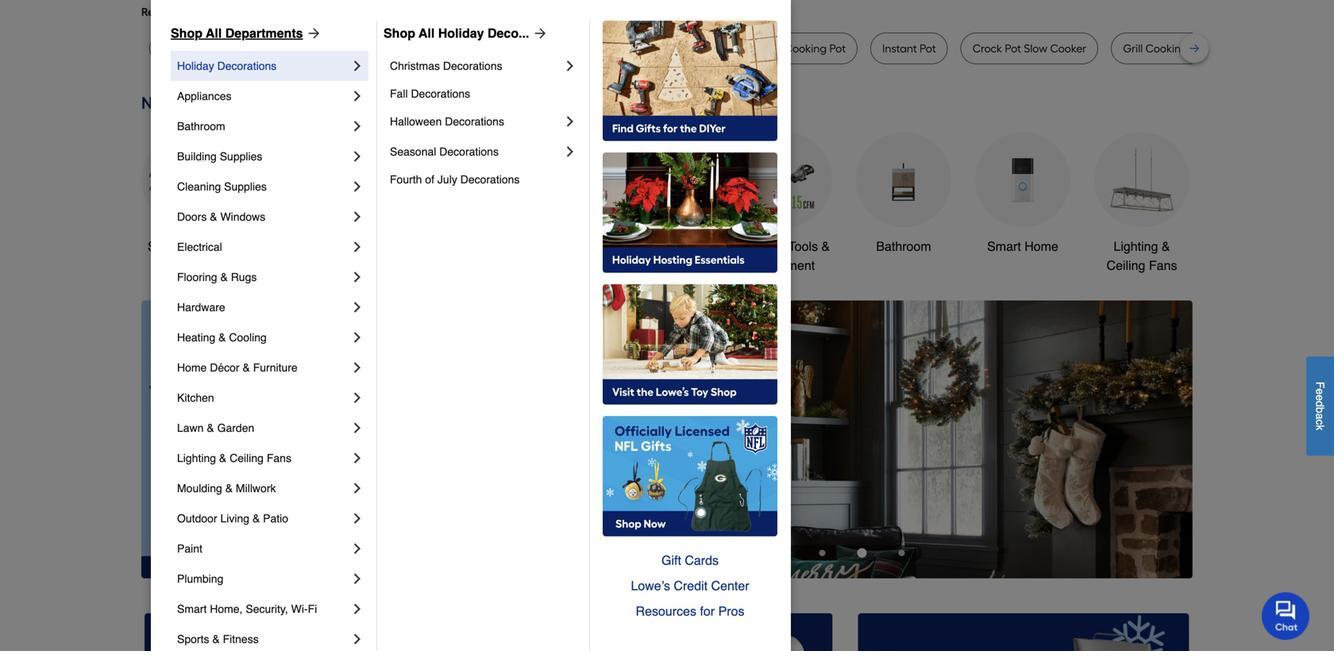 Task type: vqa. For each thing, say whether or not it's contained in the screenshot.
The Smart in Smart Home link
yes



Task type: locate. For each thing, give the bounding box(es) containing it.
decorations down seasonal decorations link
[[460, 173, 520, 186]]

1 horizontal spatial slow
[[376, 42, 399, 55]]

recommended searches for you heading
[[141, 4, 1193, 20]]

paint link
[[177, 534, 349, 564]]

arrow right image inside shop all holiday deco... link
[[529, 25, 548, 41]]

0 vertical spatial home
[[1025, 239, 1059, 254]]

0 vertical spatial holiday
[[438, 26, 484, 41]]

decorations inside fall decorations link
[[411, 87, 470, 100]]

chevron right image for electrical
[[349, 239, 365, 255]]

0 vertical spatial smart
[[987, 239, 1021, 254]]

0 horizontal spatial lighting & ceiling fans
[[177, 452, 291, 465]]

0 horizontal spatial all
[[181, 239, 194, 254]]

& inside outdoor tools & equipment
[[822, 239, 830, 254]]

2 chevron right image from the top
[[349, 209, 365, 225]]

flooring & rugs
[[177, 271, 257, 284]]

holiday
[[438, 26, 484, 41], [177, 60, 214, 72]]

sports
[[177, 633, 209, 646]]

1 horizontal spatial kitchen
[[620, 239, 662, 254]]

1 horizontal spatial all
[[206, 26, 222, 41]]

1 arrow right image from the left
[[303, 25, 322, 41]]

lawn & garden link
[[177, 413, 349, 443]]

1 horizontal spatial cooker
[[402, 42, 438, 55]]

2 shop from the left
[[384, 26, 415, 41]]

recommended searches for you
[[141, 5, 305, 19]]

0 vertical spatial lighting & ceiling fans
[[1107, 239, 1177, 273]]

4 pot from the left
[[920, 42, 936, 55]]

smart for smart home, security, wi-fi
[[177, 603, 207, 615]]

credit
[[674, 579, 708, 593]]

& inside flooring & rugs link
[[220, 271, 228, 284]]

building supplies link
[[177, 141, 349, 172]]

9 chevron right image from the top
[[349, 511, 365, 527]]

kitchen inside "link"
[[620, 239, 662, 254]]

2 pot from the left
[[765, 42, 782, 55]]

triple slow cooker
[[346, 42, 438, 55]]

decorations up fall decorations link
[[443, 60, 502, 72]]

outdoor inside outdoor tools & equipment
[[739, 239, 785, 254]]

8 chevron right image from the top
[[349, 480, 365, 496]]

shop all deals
[[148, 239, 230, 254]]

decorations for halloween decorations
[[445, 115, 504, 128]]

chevron right image for kitchen
[[349, 390, 365, 406]]

1 horizontal spatial bathroom link
[[856, 132, 951, 256]]

crock for crock pot
[[260, 42, 290, 55]]

crock right warmer
[[733, 42, 763, 55]]

1 slow from the left
[[161, 42, 185, 55]]

fourth of july decorations link
[[390, 167, 578, 192]]

1 cooker from the left
[[187, 42, 224, 55]]

for left pros
[[700, 604, 715, 619]]

lighting & ceiling fans link
[[1094, 132, 1190, 275], [177, 443, 349, 473]]

grill cooking grate & warming rack
[[1123, 42, 1307, 55]]

2 horizontal spatial cooker
[[1050, 42, 1087, 55]]

&
[[1222, 42, 1230, 55], [210, 210, 217, 223], [822, 239, 830, 254], [1162, 239, 1170, 254], [220, 271, 228, 284], [219, 331, 226, 344], [243, 361, 250, 374], [207, 422, 214, 434], [219, 452, 227, 465], [225, 482, 233, 495], [252, 512, 260, 525], [212, 633, 220, 646]]

furniture
[[253, 361, 298, 374]]

4 chevron right image from the top
[[349, 330, 365, 345]]

0 horizontal spatial smart
[[177, 603, 207, 615]]

all for holiday
[[419, 26, 435, 41]]

1 vertical spatial holiday
[[177, 60, 214, 72]]

k
[[1314, 425, 1327, 431]]

warming
[[1233, 42, 1280, 55]]

lawn
[[177, 422, 204, 434]]

cleaning supplies
[[177, 180, 267, 193]]

decorations down 'christmas decorations'
[[411, 87, 470, 100]]

5 pot from the left
[[1005, 42, 1021, 55]]

0 horizontal spatial holiday
[[177, 60, 214, 72]]

decorations down "halloween decorations" link
[[439, 145, 499, 158]]

up to 35 percent off select small appliances. image
[[501, 613, 833, 651]]

0 horizontal spatial cooker
[[187, 42, 224, 55]]

0 vertical spatial ceiling
[[1107, 258, 1146, 273]]

5 chevron right image from the top
[[349, 360, 365, 376]]

0 horizontal spatial home
[[177, 361, 207, 374]]

0 horizontal spatial lighting & ceiling fans link
[[177, 443, 349, 473]]

crock right instant pot
[[973, 42, 1002, 55]]

chevron right image for holiday decorations
[[349, 58, 365, 74]]

& inside "moulding & millwork" link
[[225, 482, 233, 495]]

0 vertical spatial outdoor
[[739, 239, 785, 254]]

cleaning
[[177, 180, 221, 193]]

cards
[[685, 553, 719, 568]]

instant pot
[[882, 42, 936, 55]]

all up christmas
[[419, 26, 435, 41]]

1 vertical spatial lighting
[[177, 452, 216, 465]]

1 vertical spatial ceiling
[[230, 452, 264, 465]]

& inside lighting & ceiling fans
[[1162, 239, 1170, 254]]

chevron right image for building supplies
[[349, 149, 365, 164]]

0 horizontal spatial fans
[[267, 452, 291, 465]]

decorations down fall decorations link
[[445, 115, 504, 128]]

& inside 'sports & fitness' link
[[212, 633, 220, 646]]

chevron right image for paint
[[349, 541, 365, 557]]

slow
[[161, 42, 185, 55], [376, 42, 399, 55], [1024, 42, 1048, 55]]

moulding
[[177, 482, 222, 495]]

1 horizontal spatial arrow right image
[[529, 25, 548, 41]]

chat invite button image
[[1262, 592, 1310, 640]]

10 chevron right image from the top
[[349, 571, 365, 587]]

0 horizontal spatial for
[[269, 5, 283, 19]]

cooker up holiday decorations
[[187, 42, 224, 55]]

shop up slow cooker
[[171, 26, 203, 41]]

plumbing link
[[177, 564, 349, 594]]

3 slow from the left
[[1024, 42, 1048, 55]]

cooker up christmas
[[402, 42, 438, 55]]

shop
[[171, 26, 203, 41], [384, 26, 415, 41]]

fourth
[[390, 173, 422, 186]]

lighting
[[1114, 239, 1158, 254], [177, 452, 216, 465]]

1 vertical spatial lighting & ceiling fans
[[177, 452, 291, 465]]

plumbing
[[177, 573, 223, 585]]

0 horizontal spatial crock
[[260, 42, 290, 55]]

fitness
[[223, 633, 259, 646]]

all down the recommended searches for you
[[206, 26, 222, 41]]

arrow right image up microwave countertop
[[529, 25, 548, 41]]

chevron right image for lighting & ceiling fans
[[349, 450, 365, 466]]

1 vertical spatial bathroom
[[876, 239, 931, 254]]

outdoor down moulding
[[177, 512, 217, 525]]

seasonal
[[390, 145, 436, 158]]

lowe's credit center
[[631, 579, 749, 593]]

pot for crock pot
[[293, 42, 309, 55]]

outdoor up equipment
[[739, 239, 785, 254]]

0 vertical spatial fans
[[1149, 258, 1177, 273]]

2 cooking from the left
[[1146, 42, 1188, 55]]

2 arrow right image from the left
[[529, 25, 548, 41]]

decorations for seasonal decorations
[[439, 145, 499, 158]]

bathroom
[[177, 120, 225, 133], [876, 239, 931, 254]]

for inside heading
[[269, 5, 283, 19]]

decorations inside "halloween decorations" link
[[445, 115, 504, 128]]

1 horizontal spatial lighting
[[1114, 239, 1158, 254]]

1 crock from the left
[[260, 42, 290, 55]]

1 horizontal spatial outdoor
[[739, 239, 785, 254]]

electrical link
[[177, 232, 349, 262]]

chevron right image for appliances
[[349, 88, 365, 104]]

0 horizontal spatial ceiling
[[230, 452, 264, 465]]

1 horizontal spatial cooking
[[1146, 42, 1188, 55]]

christmas decorations link
[[390, 51, 562, 81]]

1 horizontal spatial bathroom
[[876, 239, 931, 254]]

supplies
[[220, 150, 262, 163], [224, 180, 267, 193]]

seasonal decorations link
[[390, 137, 562, 167]]

chevron right image for plumbing
[[349, 571, 365, 587]]

seasonal decorations
[[390, 145, 499, 158]]

scroll to item #4 element
[[841, 548, 883, 558]]

0 horizontal spatial slow
[[161, 42, 185, 55]]

3 pot from the left
[[829, 42, 846, 55]]

outdoor inside outdoor living & patio link
[[177, 512, 217, 525]]

0 horizontal spatial bathroom link
[[177, 111, 349, 141]]

0 horizontal spatial outdoor
[[177, 512, 217, 525]]

1 horizontal spatial lighting & ceiling fans link
[[1094, 132, 1190, 275]]

triple
[[346, 42, 373, 55]]

chevron right image
[[562, 58, 578, 74], [349, 88, 365, 104], [562, 114, 578, 129], [349, 118, 365, 134], [562, 144, 578, 160], [349, 149, 365, 164], [349, 179, 365, 195], [349, 239, 365, 255], [349, 299, 365, 315], [349, 420, 365, 436], [349, 541, 365, 557], [349, 601, 365, 617], [349, 631, 365, 647]]

3 crock from the left
[[973, 42, 1002, 55]]

supplies up cleaning supplies
[[220, 150, 262, 163]]

july
[[438, 173, 457, 186]]

smart home, security, wi-fi link
[[177, 594, 349, 624]]

christmas decorations
[[390, 60, 502, 72]]

fourth of july decorations
[[390, 173, 520, 186]]

holiday up 'christmas decorations'
[[438, 26, 484, 41]]

chevron right image for lawn & garden
[[349, 420, 365, 436]]

0 vertical spatial bathroom
[[177, 120, 225, 133]]

3 chevron right image from the top
[[349, 269, 365, 285]]

2 horizontal spatial slow
[[1024, 42, 1048, 55]]

1 chevron right image from the top
[[349, 58, 365, 74]]

crock down "departments"
[[260, 42, 290, 55]]

shop all departments
[[171, 26, 303, 41]]

1 vertical spatial smart
[[177, 603, 207, 615]]

windows
[[220, 210, 265, 223]]

all inside the "shop all deals" link
[[181, 239, 194, 254]]

crock
[[260, 42, 290, 55], [733, 42, 763, 55], [973, 42, 1002, 55]]

electrical
[[177, 241, 222, 253]]

home
[[1025, 239, 1059, 254], [177, 361, 207, 374]]

0 vertical spatial supplies
[[220, 150, 262, 163]]

deco...
[[488, 26, 529, 41]]

7 chevron right image from the top
[[349, 450, 365, 466]]

2 crock from the left
[[733, 42, 763, 55]]

1 shop from the left
[[171, 26, 203, 41]]

decorations down shop all departments link
[[217, 60, 277, 72]]

for left you
[[269, 5, 283, 19]]

1 horizontal spatial ceiling
[[1107, 258, 1146, 273]]

arrow right image
[[303, 25, 322, 41], [529, 25, 548, 41]]

shop up triple slow cooker
[[384, 26, 415, 41]]

chevron right image for bathroom
[[349, 118, 365, 134]]

christmas
[[390, 60, 440, 72]]

grate
[[1191, 42, 1220, 55]]

1 vertical spatial for
[[700, 604, 715, 619]]

& inside doors & windows link
[[210, 210, 217, 223]]

arrow right image inside shop all departments link
[[303, 25, 322, 41]]

kitchen up lawn
[[177, 392, 214, 404]]

all right shop
[[181, 239, 194, 254]]

fall decorations
[[390, 87, 470, 100]]

kitchen
[[620, 239, 662, 254], [177, 392, 214, 404]]

e up d
[[1314, 389, 1327, 395]]

all inside shop all holiday deco... link
[[419, 26, 435, 41]]

0 horizontal spatial shop
[[171, 26, 203, 41]]

center
[[711, 579, 749, 593]]

0 vertical spatial for
[[269, 5, 283, 19]]

decorations inside christmas decorations link
[[443, 60, 502, 72]]

1 horizontal spatial shop
[[384, 26, 415, 41]]

supplies inside "link"
[[220, 150, 262, 163]]

supplies up "windows"
[[224, 180, 267, 193]]

cooling
[[229, 331, 267, 344]]

0 horizontal spatial kitchen
[[177, 392, 214, 404]]

1 pot from the left
[[293, 42, 309, 55]]

b
[[1314, 407, 1327, 413]]

holiday down slow cooker
[[177, 60, 214, 72]]

0 horizontal spatial arrow right image
[[303, 25, 322, 41]]

1 horizontal spatial home
[[1025, 239, 1059, 254]]

kitchen left faucets
[[620, 239, 662, 254]]

1 vertical spatial fans
[[267, 452, 291, 465]]

decorations inside holiday decorations link
[[217, 60, 277, 72]]

cleaning supplies link
[[177, 172, 349, 202]]

arrow right image for shop all departments
[[303, 25, 322, 41]]

cooker left grill
[[1050, 42, 1087, 55]]

chevron right image for home décor & furniture
[[349, 360, 365, 376]]

2 horizontal spatial crock
[[973, 42, 1002, 55]]

arrow right image down you
[[303, 25, 322, 41]]

2 slow from the left
[[376, 42, 399, 55]]

0 horizontal spatial cooking
[[784, 42, 827, 55]]

smart home link
[[975, 132, 1071, 256]]

2 horizontal spatial all
[[419, 26, 435, 41]]

outdoor tools & equipment link
[[737, 132, 832, 275]]

crock for crock pot slow cooker
[[973, 42, 1002, 55]]

1 vertical spatial kitchen
[[177, 392, 214, 404]]

1 horizontal spatial crock
[[733, 42, 763, 55]]

1 horizontal spatial smart
[[987, 239, 1021, 254]]

f e e d b a c k button
[[1306, 357, 1334, 456]]

decorations inside seasonal decorations link
[[439, 145, 499, 158]]

all for deals
[[181, 239, 194, 254]]

1 vertical spatial lighting & ceiling fans link
[[177, 443, 349, 473]]

décor
[[210, 361, 240, 374]]

rugs
[[231, 271, 257, 284]]

1 horizontal spatial holiday
[[438, 26, 484, 41]]

6 chevron right image from the top
[[349, 390, 365, 406]]

officially licensed n f l gifts. shop now. image
[[603, 416, 778, 537]]

pot for crock pot slow cooker
[[1005, 42, 1021, 55]]

1 vertical spatial supplies
[[224, 180, 267, 193]]

all inside shop all departments link
[[206, 26, 222, 41]]

0 vertical spatial kitchen
[[620, 239, 662, 254]]

warmer
[[655, 42, 697, 55]]

paint
[[177, 542, 202, 555]]

chevron right image
[[349, 58, 365, 74], [349, 209, 365, 225], [349, 269, 365, 285], [349, 330, 365, 345], [349, 360, 365, 376], [349, 390, 365, 406], [349, 450, 365, 466], [349, 480, 365, 496], [349, 511, 365, 527], [349, 571, 365, 587]]

1 vertical spatial outdoor
[[177, 512, 217, 525]]

microwave
[[475, 42, 530, 55]]

hardware link
[[177, 292, 349, 322]]

outdoor
[[739, 239, 785, 254], [177, 512, 217, 525]]

flooring & rugs link
[[177, 262, 349, 292]]

e up b
[[1314, 395, 1327, 401]]



Task type: describe. For each thing, give the bounding box(es) containing it.
pot for instant pot
[[920, 42, 936, 55]]

kitchen link
[[177, 383, 349, 413]]

all for departments
[[206, 26, 222, 41]]

holiday hosting essentials. image
[[603, 152, 778, 273]]

equipment
[[754, 258, 815, 273]]

home décor & furniture
[[177, 361, 298, 374]]

security,
[[246, 603, 288, 615]]

chevron right image for moulding & millwork
[[349, 480, 365, 496]]

slow cooker
[[161, 42, 224, 55]]

1 cooking from the left
[[784, 42, 827, 55]]

gift cards link
[[603, 548, 778, 573]]

outdoor for outdoor tools & equipment
[[739, 239, 785, 254]]

0 vertical spatial lighting
[[1114, 239, 1158, 254]]

supplies for building supplies
[[220, 150, 262, 163]]

departments
[[225, 26, 303, 41]]

grill
[[1123, 42, 1143, 55]]

rack
[[1283, 42, 1307, 55]]

heating & cooling
[[177, 331, 267, 344]]

gift
[[662, 553, 681, 568]]

chevron right image for outdoor living & patio
[[349, 511, 365, 527]]

up to 30 percent off select grills and accessories. image
[[858, 613, 1190, 651]]

decorations for christmas decorations
[[443, 60, 502, 72]]

chevron right image for flooring & rugs
[[349, 269, 365, 285]]

smart home
[[987, 239, 1059, 254]]

building supplies
[[177, 150, 262, 163]]

2 cooker from the left
[[402, 42, 438, 55]]

doors & windows link
[[177, 202, 349, 232]]

heating
[[177, 331, 215, 344]]

millwork
[[236, 482, 276, 495]]

scroll to item #2 image
[[765, 550, 803, 556]]

new deals every day during 25 days of deals image
[[141, 90, 1193, 116]]

shop for shop all holiday deco...
[[384, 26, 415, 41]]

hardware
[[177, 301, 225, 314]]

f e e d b a c k
[[1314, 382, 1327, 431]]

shop
[[148, 239, 177, 254]]

sports & fitness link
[[177, 624, 349, 651]]

& inside lawn & garden link
[[207, 422, 214, 434]]

decorations for fall decorations
[[411, 87, 470, 100]]

1 horizontal spatial for
[[700, 604, 715, 619]]

holiday decorations
[[177, 60, 277, 72]]

scroll to item #5 image
[[883, 550, 921, 556]]

shop all departments link
[[171, 24, 322, 43]]

a
[[1314, 413, 1327, 420]]

resources for pros link
[[603, 599, 778, 624]]

living
[[220, 512, 249, 525]]

lowe's
[[631, 579, 670, 593]]

crock pot slow cooker
[[973, 42, 1087, 55]]

crock for crock pot cooking pot
[[733, 42, 763, 55]]

decorations inside fourth of july decorations link
[[460, 173, 520, 186]]

appliances link
[[177, 81, 349, 111]]

shop all deals link
[[141, 132, 237, 256]]

smart home, security, wi-fi
[[177, 603, 317, 615]]

pros
[[718, 604, 745, 619]]

smart for smart home
[[987, 239, 1021, 254]]

outdoor living & patio link
[[177, 504, 349, 534]]

home,
[[210, 603, 243, 615]]

pot for crock pot cooking pot
[[765, 42, 782, 55]]

1 vertical spatial home
[[177, 361, 207, 374]]

3 cooker from the left
[[1050, 42, 1087, 55]]

supplies for cleaning supplies
[[224, 180, 267, 193]]

sports & fitness
[[177, 633, 259, 646]]

resources
[[636, 604, 697, 619]]

holiday decorations link
[[177, 51, 349, 81]]

chevron right image for seasonal decorations
[[562, 144, 578, 160]]

halloween decorations link
[[390, 106, 562, 137]]

shop all holiday deco... link
[[384, 24, 548, 43]]

75 percent off all artificial christmas trees, holiday lights and more. image
[[423, 301, 1193, 578]]

countertop
[[533, 42, 591, 55]]

1 e from the top
[[1314, 389, 1327, 395]]

get up to 2 free select tools or batteries when you buy 1 with select purchases. image
[[145, 613, 476, 651]]

home décor & furniture link
[[177, 353, 349, 383]]

1 horizontal spatial lighting & ceiling fans
[[1107, 239, 1177, 273]]

appliances
[[177, 90, 231, 102]]

chevron right image for cleaning supplies
[[349, 179, 365, 195]]

scroll to item #3 image
[[803, 550, 841, 556]]

& inside 'home décor & furniture' link
[[243, 361, 250, 374]]

fall decorations link
[[390, 81, 578, 106]]

crock pot
[[260, 42, 309, 55]]

chevron right image for hardware
[[349, 299, 365, 315]]

1 horizontal spatial fans
[[1149, 258, 1177, 273]]

outdoor for outdoor living & patio
[[177, 512, 217, 525]]

lowe's credit center link
[[603, 573, 778, 599]]

shop for shop all departments
[[171, 26, 203, 41]]

0 vertical spatial lighting & ceiling fans link
[[1094, 132, 1190, 275]]

kitchen faucets
[[620, 239, 711, 254]]

chevron right image for halloween decorations
[[562, 114, 578, 129]]

outdoor tools & equipment
[[739, 239, 830, 273]]

searches
[[220, 5, 267, 19]]

doors
[[177, 210, 207, 223]]

arrow right image for shop all holiday deco...
[[529, 25, 548, 41]]

lawn & garden
[[177, 422, 254, 434]]

d
[[1314, 401, 1327, 407]]

visit the lowe's toy shop. image
[[603, 284, 778, 405]]

kitchen for kitchen faucets
[[620, 239, 662, 254]]

building
[[177, 150, 217, 163]]

you
[[286, 5, 305, 19]]

chevron right image for doors & windows
[[349, 209, 365, 225]]

kitchen for kitchen
[[177, 392, 214, 404]]

crock pot cooking pot
[[733, 42, 846, 55]]

0 horizontal spatial lighting
[[177, 452, 216, 465]]

chevron right image for heating & cooling
[[349, 330, 365, 345]]

moulding & millwork link
[[177, 473, 349, 504]]

shop these last-minute gifts. $99 or less. quantities are limited and won't last. image
[[141, 301, 398, 579]]

arrow right image
[[1163, 439, 1179, 455]]

wi-
[[291, 603, 308, 615]]

& inside heating & cooling link
[[219, 331, 226, 344]]

f
[[1314, 382, 1327, 389]]

& inside outdoor living & patio link
[[252, 512, 260, 525]]

microwave countertop
[[475, 42, 591, 55]]

halloween decorations
[[390, 115, 504, 128]]

chevron right image for sports & fitness
[[349, 631, 365, 647]]

fi
[[308, 603, 317, 615]]

heating & cooling link
[[177, 322, 349, 353]]

2 e from the top
[[1314, 395, 1327, 401]]

recommended
[[141, 5, 218, 19]]

fall
[[390, 87, 408, 100]]

find gifts for the diyer. image
[[603, 21, 778, 141]]

shop all holiday deco...
[[384, 26, 529, 41]]

0 horizontal spatial bathroom
[[177, 120, 225, 133]]

resources for pros
[[636, 604, 745, 619]]

gift cards
[[662, 553, 719, 568]]

chevron right image for smart home, security, wi-fi
[[349, 601, 365, 617]]

flooring
[[177, 271, 217, 284]]

patio
[[263, 512, 288, 525]]

garden
[[217, 422, 254, 434]]

chevron right image for christmas decorations
[[562, 58, 578, 74]]

c
[[1314, 420, 1327, 425]]

decorations for holiday decorations
[[217, 60, 277, 72]]



